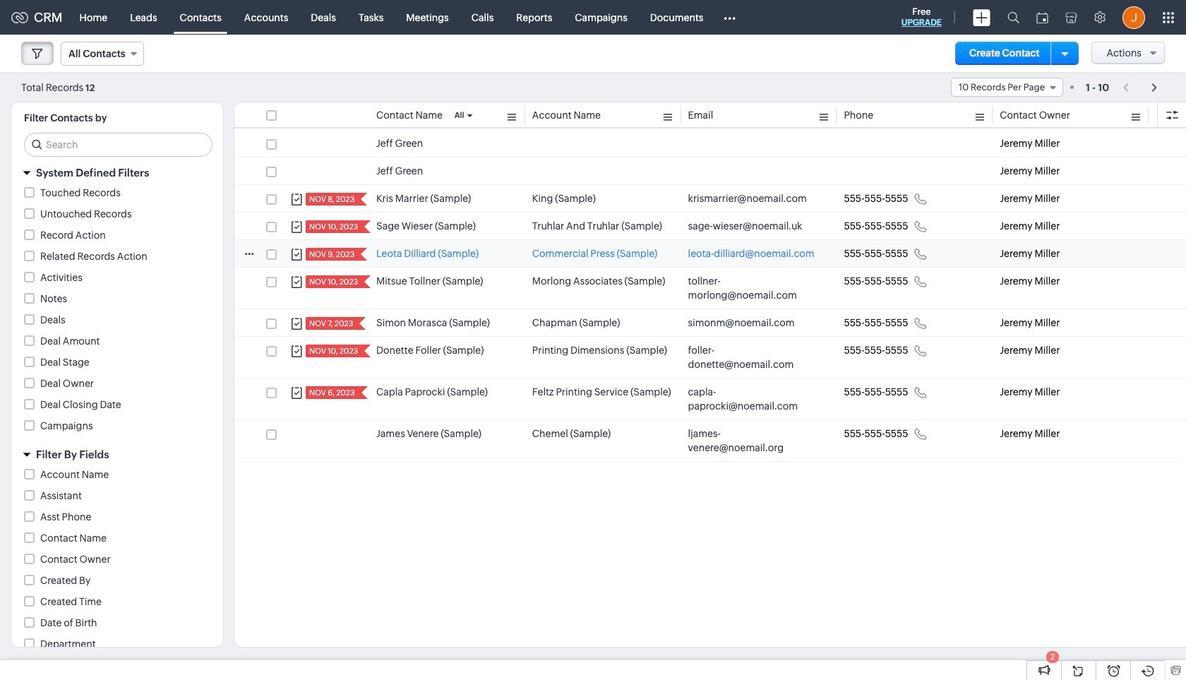 Task type: vqa. For each thing, say whether or not it's contained in the screenshot.
Search text box
yes



Task type: describe. For each thing, give the bounding box(es) containing it.
profile image
[[1123, 6, 1146, 29]]

logo image
[[11, 12, 28, 23]]

create menu element
[[965, 0, 1000, 34]]

Other Modules field
[[715, 6, 746, 29]]



Task type: locate. For each thing, give the bounding box(es) containing it.
search image
[[1008, 11, 1020, 23]]

profile element
[[1115, 0, 1154, 34]]

Search text field
[[25, 134, 212, 156]]

create menu image
[[974, 9, 991, 26]]

row group
[[235, 130, 1187, 462]]

calendar image
[[1037, 12, 1049, 23]]

search element
[[1000, 0, 1029, 35]]

None field
[[61, 42, 144, 66], [952, 78, 1064, 97], [61, 42, 144, 66], [952, 78, 1064, 97]]



